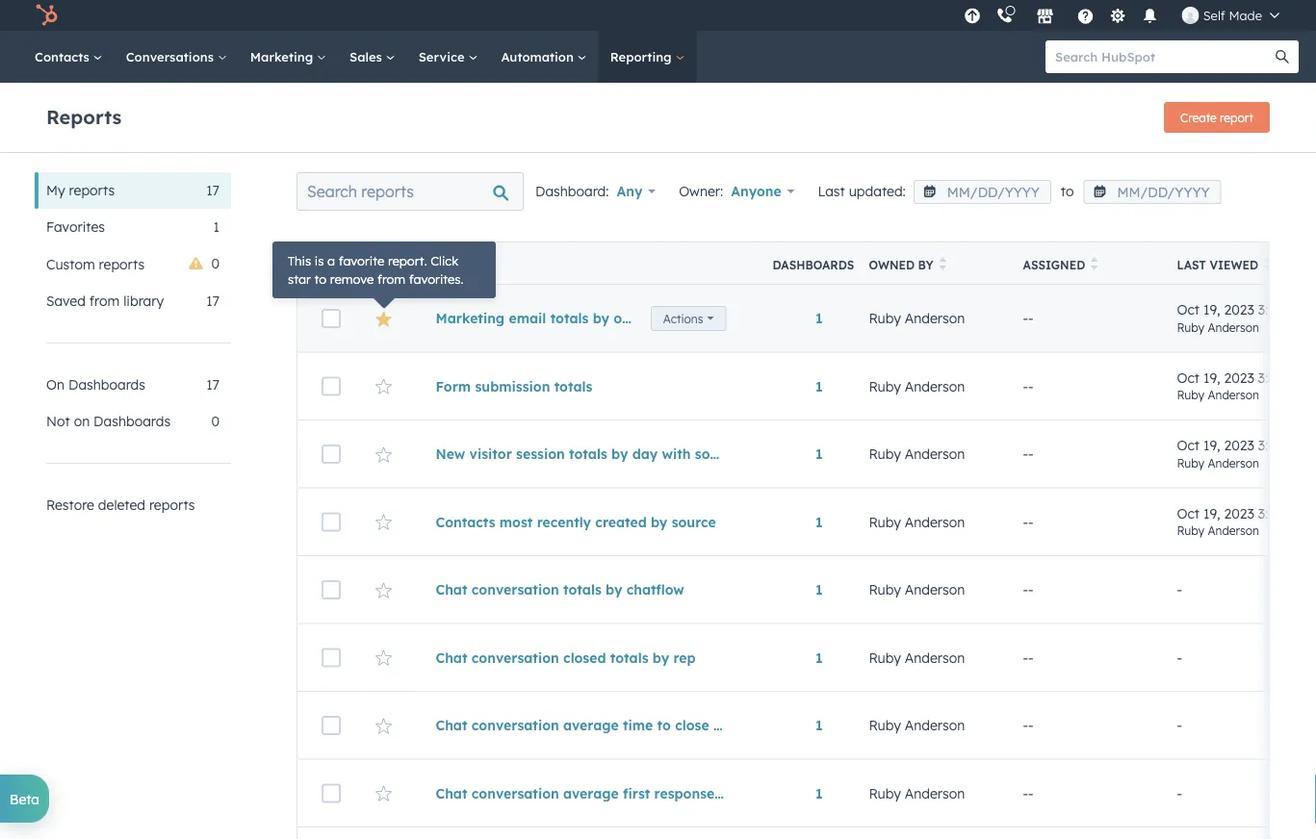 Task type: locate. For each thing, give the bounding box(es) containing it.
2 vertical spatial oct 19, 2023 3:05 pm ruby anderson
[[1177, 505, 1308, 538]]

2 2023 from the top
[[1224, 369, 1255, 386]]

2 oct from the top
[[1177, 369, 1200, 386]]

1 button for chat conversation totals by chatflow
[[816, 582, 823, 599]]

favorites.
[[409, 272, 464, 287]]

8 -- from the top
[[1023, 785, 1034, 802]]

owned
[[869, 258, 915, 273]]

1 vertical spatial oct 19, 2023 3:05 pm ruby anderson
[[1177, 437, 1308, 470]]

2 press to sort. element from the left
[[1091, 257, 1099, 273]]

1 vertical spatial average
[[563, 785, 619, 802]]

by right created
[[651, 514, 668, 531]]

2023 for form submission totals
[[1224, 369, 1255, 386]]

1 horizontal spatial marketing
[[436, 310, 505, 327]]

last viewed button
[[1154, 242, 1316, 285]]

2 press to sort. image from the left
[[1264, 257, 1272, 271]]

to down is
[[314, 272, 327, 287]]

0 horizontal spatial last
[[818, 183, 845, 200]]

5 ruby anderson from the top
[[869, 582, 965, 599]]

1 horizontal spatial from
[[377, 272, 406, 287]]

chat
[[436, 582, 468, 599], [436, 650, 468, 666], [436, 717, 468, 734], [436, 785, 468, 802]]

1 horizontal spatial time
[[719, 785, 749, 802]]

4 -- from the top
[[1023, 514, 1034, 531]]

17 for my reports
[[206, 182, 220, 199]]

rep
[[674, 650, 696, 666], [734, 717, 757, 734], [774, 785, 796, 802]]

7 ruby anderson from the top
[[869, 717, 965, 734]]

contacts
[[35, 49, 93, 65], [436, 514, 495, 531]]

0 horizontal spatial to
[[314, 272, 327, 287]]

dashboard:
[[535, 183, 609, 200]]

from down report.
[[377, 272, 406, 287]]

press to sort. element inside owned by button
[[940, 257, 947, 273]]

average
[[563, 717, 619, 734], [563, 785, 619, 802]]

dashboards right on at the left of the page
[[94, 413, 171, 430]]

ruby anderson for chat conversation average time to close by rep
[[869, 717, 965, 734]]

remove
[[330, 272, 374, 287]]

1 vertical spatial rep
[[734, 717, 757, 734]]

report.
[[388, 253, 427, 269]]

2 horizontal spatial to
[[1061, 183, 1074, 200]]

4 1 button from the top
[[816, 514, 823, 531]]

form
[[436, 378, 471, 395]]

3 17 from the top
[[206, 377, 220, 393]]

4 2023 from the top
[[1224, 505, 1255, 522]]

ruby anderson for chat conversation closed totals by rep
[[869, 650, 965, 666]]

0 horizontal spatial press to sort. element
[[940, 257, 947, 273]]

rate
[[651, 310, 679, 327]]

0 vertical spatial 0
[[211, 255, 220, 272]]

from
[[377, 272, 406, 287], [89, 293, 120, 310]]

1 horizontal spatial last
[[1177, 258, 1207, 273]]

dashboards
[[773, 258, 855, 273], [68, 377, 145, 393], [94, 413, 171, 430]]

19, inside oct 19, 2023 3:17 pm ruby anderson
[[1204, 301, 1221, 318]]

-
[[1023, 310, 1029, 327], [1029, 310, 1034, 327], [1023, 378, 1029, 395], [1029, 378, 1034, 395], [1023, 446, 1029, 463], [1029, 446, 1034, 463], [1023, 514, 1029, 531], [1029, 514, 1034, 531], [1023, 582, 1029, 599], [1029, 582, 1034, 599], [1177, 582, 1183, 599], [1023, 650, 1029, 666], [1029, 650, 1034, 666], [1177, 650, 1183, 666], [1023, 717, 1029, 734], [1029, 717, 1034, 734], [1177, 717, 1183, 734], [1023, 785, 1029, 802], [1029, 785, 1034, 802], [1177, 785, 1183, 802]]

1 vertical spatial reports
[[99, 256, 145, 273]]

saved from library
[[46, 293, 164, 310]]

1 ruby anderson from the top
[[869, 310, 965, 327]]

2 mm/dd/yyyy text field from the left
[[1084, 180, 1221, 204]]

1 2023 from the top
[[1224, 301, 1255, 318]]

conversation for chat conversation average time to close by rep
[[472, 717, 559, 734]]

17 for saved from library
[[206, 293, 220, 310]]

6 ruby anderson from the top
[[869, 650, 965, 666]]

to up the assigned button
[[1061, 183, 1074, 200]]

pm for form submission totals
[[1288, 369, 1308, 386]]

0 horizontal spatial mm/dd/yyyy text field
[[914, 180, 1051, 204]]

1 vertical spatial 0
[[211, 413, 220, 430]]

totals for submission
[[554, 378, 593, 395]]

ruby anderson for chat conversation totals by chatflow
[[869, 582, 965, 599]]

ruby anderson for contacts most recently created by source
[[869, 514, 965, 531]]

2 chat from the top
[[436, 650, 468, 666]]

contacts inside contacts 'link'
[[35, 49, 93, 65]]

2 vertical spatial rep
[[774, 785, 796, 802]]

1 vertical spatial marketing
[[436, 310, 505, 327]]

automation link
[[490, 31, 599, 83]]

conversation
[[472, 582, 559, 599], [472, 650, 559, 666], [472, 717, 559, 734], [472, 785, 559, 802]]

reports up saved from library
[[99, 256, 145, 273]]

2 average from the top
[[563, 785, 619, 802]]

contacts left most
[[436, 514, 495, 531]]

2 oct 19, 2023 3:05 pm ruby anderson from the top
[[1177, 437, 1308, 470]]

press to sort. element inside the assigned button
[[1091, 257, 1099, 273]]

1 horizontal spatial press to sort. element
[[1091, 257, 1099, 273]]

1 vertical spatial contacts
[[436, 514, 495, 531]]

1 horizontal spatial rep
[[734, 717, 757, 734]]

rep for close
[[734, 717, 757, 734]]

ruby
[[869, 310, 901, 327], [1177, 320, 1205, 334], [869, 378, 901, 395], [1177, 388, 1205, 402], [869, 446, 901, 463], [1177, 456, 1205, 470], [869, 514, 901, 531], [1177, 524, 1205, 538], [869, 582, 901, 599], [869, 650, 901, 666], [869, 717, 901, 734], [869, 785, 901, 802]]

2 vertical spatial reports
[[149, 497, 195, 514]]

1 17 from the top
[[206, 182, 220, 199]]

0 vertical spatial 3:05
[[1258, 369, 1285, 386]]

name
[[436, 258, 470, 273]]

1 vertical spatial time
[[719, 785, 749, 802]]

2 vertical spatial dashboards
[[94, 413, 171, 430]]

-- for chat conversation totals by chatflow
[[1023, 582, 1034, 599]]

0 vertical spatial marketing
[[250, 49, 317, 65]]

19, for form submission totals
[[1204, 369, 1221, 386]]

mm/dd/yyyy text field up owned by button
[[914, 180, 1051, 204]]

time left close
[[623, 717, 653, 734]]

to left close
[[657, 717, 671, 734]]

19, for new visitor session totals by day with source breakdown
[[1204, 437, 1221, 454]]

reports right my
[[69, 182, 115, 199]]

2 horizontal spatial rep
[[774, 785, 796, 802]]

--
[[1023, 310, 1034, 327], [1023, 378, 1034, 395], [1023, 446, 1034, 463], [1023, 514, 1034, 531], [1023, 582, 1034, 599], [1023, 650, 1034, 666], [1023, 717, 1034, 734], [1023, 785, 1034, 802]]

totals right the submission
[[554, 378, 593, 395]]

my reports
[[46, 182, 115, 199]]

click
[[431, 253, 459, 269]]

5 1 button from the top
[[816, 582, 823, 599]]

0 vertical spatial last
[[818, 183, 845, 200]]

by right response
[[753, 785, 770, 802]]

saved
[[46, 293, 86, 310]]

3 19, from the top
[[1204, 437, 1221, 454]]

ruby inside oct 19, 2023 3:17 pm ruby anderson
[[1177, 320, 1205, 334]]

reports right deleted
[[149, 497, 195, 514]]

2 vertical spatial 17
[[206, 377, 220, 393]]

0 vertical spatial from
[[377, 272, 406, 287]]

by down chatflow
[[653, 650, 669, 666]]

source down with
[[672, 514, 716, 531]]

1 horizontal spatial mm/dd/yyyy text field
[[1084, 180, 1221, 204]]

-- for chat conversation closed totals by rep
[[1023, 650, 1034, 666]]

2 conversation from the top
[[472, 650, 559, 666]]

service
[[419, 49, 468, 65]]

Search reports search field
[[297, 172, 524, 211]]

0 vertical spatial 17
[[206, 182, 220, 199]]

press to sort. element right assigned
[[1091, 257, 1099, 273]]

press to sort. image inside owned by button
[[940, 257, 947, 271]]

6 1 button from the top
[[816, 650, 823, 666]]

17
[[206, 182, 220, 199], [206, 293, 220, 310], [206, 377, 220, 393]]

press to sort. image for last viewed
[[1264, 257, 1272, 271]]

0 horizontal spatial marketing
[[250, 49, 317, 65]]

5 -- from the top
[[1023, 582, 1034, 599]]

1 chat from the top
[[436, 582, 468, 599]]

1 19, from the top
[[1204, 301, 1221, 318]]

0 vertical spatial contacts
[[35, 49, 93, 65]]

dashboards left owned
[[773, 258, 855, 273]]

last viewed
[[1177, 258, 1259, 273]]

last left viewed
[[1177, 258, 1207, 273]]

create report link
[[1164, 102, 1270, 133]]

visitor
[[470, 446, 512, 463]]

settings image
[[1110, 8, 1127, 26]]

1 button for chat conversation average time to close by rep
[[816, 717, 823, 734]]

1 oct 19, 2023 3:05 pm ruby anderson from the top
[[1177, 369, 1308, 402]]

MM/DD/YYYY text field
[[914, 180, 1051, 204], [1084, 180, 1221, 204]]

marketing
[[250, 49, 317, 65], [436, 310, 505, 327]]

calling icon image
[[996, 7, 1014, 25]]

0 vertical spatial rep
[[674, 650, 696, 666]]

beta
[[10, 791, 40, 808]]

by inside owned by button
[[918, 258, 934, 273]]

4 conversation from the top
[[472, 785, 559, 802]]

time right response
[[719, 785, 749, 802]]

4 chat from the top
[[436, 785, 468, 802]]

2023 inside oct 19, 2023 3:17 pm ruby anderson
[[1224, 301, 1255, 318]]

1 vertical spatial 17
[[206, 293, 220, 310]]

help image
[[1077, 9, 1095, 26]]

1 conversation from the top
[[472, 582, 559, 599]]

8 1 button from the top
[[816, 785, 823, 802]]

oct 19, 2023 3:17 pm ruby anderson
[[1177, 301, 1305, 334]]

8 ruby anderson from the top
[[869, 785, 965, 802]]

1 vertical spatial 3:05
[[1258, 437, 1285, 454]]

chat conversation average time to close by rep
[[436, 717, 757, 734]]

totals for conversation
[[563, 582, 602, 599]]

1 average from the top
[[563, 717, 619, 734]]

from down custom reports
[[89, 293, 120, 310]]

conversation for chat conversation average first response time by rep
[[472, 785, 559, 802]]

updated:
[[849, 183, 906, 200]]

-- for contacts most recently created by source
[[1023, 514, 1034, 531]]

0
[[211, 255, 220, 272], [211, 413, 220, 430]]

2 vertical spatial 3:05
[[1258, 505, 1285, 522]]

3 3:05 from the top
[[1258, 505, 1285, 522]]

press to sort. element right owned by
[[940, 257, 947, 273]]

0 vertical spatial reports
[[69, 182, 115, 199]]

self made
[[1203, 7, 1263, 23]]

most
[[500, 514, 533, 531]]

assigned button
[[1000, 242, 1154, 285]]

service link
[[407, 31, 490, 83]]

actions button
[[651, 306, 727, 331]]

4 oct from the top
[[1177, 505, 1200, 522]]

last inside button
[[1177, 258, 1207, 273]]

press to sort. element for assigned
[[1091, 257, 1099, 273]]

press to sort. image for owned by
[[940, 257, 947, 271]]

source right with
[[695, 446, 740, 463]]

2 horizontal spatial press to sort. element
[[1264, 257, 1272, 273]]

new
[[436, 446, 465, 463]]

1 oct from the top
[[1177, 301, 1200, 318]]

press to sort. image
[[940, 257, 947, 271], [1264, 257, 1272, 271]]

-- for chat conversation average first response time by rep
[[1023, 785, 1034, 802]]

2 19, from the top
[[1204, 369, 1221, 386]]

1 horizontal spatial to
[[657, 717, 671, 734]]

ruby anderson for new visitor session totals by day with source breakdown
[[869, 446, 965, 463]]

0 vertical spatial to
[[1061, 183, 1074, 200]]

1 vertical spatial dashboards
[[68, 377, 145, 393]]

pm
[[1285, 301, 1305, 318], [1288, 369, 1308, 386], [1288, 437, 1308, 454], [1288, 505, 1308, 522]]

0 horizontal spatial from
[[89, 293, 120, 310]]

3:05
[[1258, 369, 1285, 386], [1258, 437, 1285, 454], [1258, 505, 1285, 522]]

from inside the this is a favorite report. click star to remove from favorites.
[[377, 272, 406, 287]]

3 ruby anderson from the top
[[869, 446, 965, 463]]

1 for chat conversation closed totals by rep
[[816, 650, 823, 666]]

dashboards up not on dashboards
[[68, 377, 145, 393]]

1 button for form submission totals
[[816, 378, 823, 395]]

average left first
[[563, 785, 619, 802]]

is
[[315, 253, 324, 269]]

2 -- from the top
[[1023, 378, 1034, 395]]

last for last updated:
[[818, 183, 845, 200]]

form submission totals button
[[436, 378, 727, 395]]

oct for new visitor session totals by day with source breakdown
[[1177, 437, 1200, 454]]

source
[[695, 446, 740, 463], [672, 514, 716, 531]]

chat conversation closed totals by rep
[[436, 650, 696, 666]]

3 chat from the top
[[436, 717, 468, 734]]

2 1 button from the top
[[816, 378, 823, 395]]

conversations
[[126, 49, 217, 65]]

last left the updated:
[[818, 183, 845, 200]]

3:05 for form submission totals
[[1258, 369, 1285, 386]]

3 conversation from the top
[[472, 717, 559, 734]]

1 press to sort. image from the left
[[940, 257, 947, 271]]

marketing left sales
[[250, 49, 317, 65]]

0 horizontal spatial press to sort. image
[[940, 257, 947, 271]]

submission
[[475, 378, 550, 395]]

1 vertical spatial from
[[89, 293, 120, 310]]

4 19, from the top
[[1204, 505, 1221, 522]]

press to sort. element right viewed
[[1264, 257, 1272, 273]]

0 vertical spatial average
[[563, 717, 619, 734]]

oct inside oct 19, 2023 3:17 pm ruby anderson
[[1177, 301, 1200, 318]]

1 vertical spatial to
[[314, 272, 327, 287]]

contacts down the hubspot link
[[35, 49, 93, 65]]

by
[[918, 258, 934, 273], [593, 310, 610, 327], [612, 446, 628, 463], [651, 514, 668, 531], [606, 582, 622, 599], [653, 650, 669, 666], [713, 717, 730, 734], [753, 785, 770, 802]]

1 3:05 from the top
[[1258, 369, 1285, 386]]

press to sort. element
[[940, 257, 947, 273], [1091, 257, 1099, 273], [1264, 257, 1272, 273]]

totals
[[551, 310, 589, 327], [554, 378, 593, 395], [569, 446, 607, 463], [563, 582, 602, 599], [610, 650, 649, 666]]

totals right email
[[551, 310, 589, 327]]

reports inside button
[[149, 497, 195, 514]]

self made menu
[[959, 0, 1293, 31]]

average down closed
[[563, 717, 619, 734]]

2 17 from the top
[[206, 293, 220, 310]]

3 1 button from the top
[[816, 446, 823, 463]]

-- for form submission totals
[[1023, 378, 1034, 395]]

pm for new visitor session totals by day with source breakdown
[[1288, 437, 1308, 454]]

1 horizontal spatial press to sort. image
[[1264, 257, 1272, 271]]

notifications image
[[1142, 9, 1159, 26]]

3 2023 from the top
[[1224, 437, 1255, 454]]

2023
[[1224, 301, 1255, 318], [1224, 369, 1255, 386], [1224, 437, 1255, 454], [1224, 505, 1255, 522]]

3 oct from the top
[[1177, 437, 1200, 454]]

marketing email totals by open rate button
[[436, 310, 679, 327]]

0 vertical spatial time
[[623, 717, 653, 734]]

1 horizontal spatial contacts
[[436, 514, 495, 531]]

1 for chat conversation average first response time by rep
[[816, 785, 823, 802]]

beta button
[[0, 775, 49, 823]]

0 vertical spatial oct 19, 2023 3:05 pm ruby anderson
[[1177, 369, 1308, 402]]

1 button for chat conversation closed totals by rep
[[816, 650, 823, 666]]

press to sort. image right owned by
[[940, 257, 947, 271]]

anderson
[[905, 310, 965, 327], [1208, 320, 1260, 334], [905, 378, 965, 395], [1208, 388, 1260, 402], [905, 446, 965, 463], [1208, 456, 1260, 470], [905, 514, 965, 531], [1208, 524, 1260, 538], [905, 582, 965, 599], [905, 650, 965, 666], [905, 717, 965, 734], [905, 785, 965, 802]]

session
[[516, 446, 565, 463]]

7 1 button from the top
[[816, 717, 823, 734]]

4 ruby anderson from the top
[[869, 514, 965, 531]]

press to sort. image inside last viewed button
[[1264, 257, 1272, 271]]

marketing down "favorites."
[[436, 310, 505, 327]]

1 press to sort. element from the left
[[940, 257, 947, 273]]

1 vertical spatial source
[[672, 514, 716, 531]]

contacts most recently created by source button
[[436, 514, 727, 531]]

conversation for chat conversation closed totals by rep
[[472, 650, 559, 666]]

favorite
[[339, 253, 385, 269]]

3 -- from the top
[[1023, 446, 1034, 463]]

not
[[46, 413, 70, 430]]

17 for on dashboards
[[206, 377, 220, 393]]

3 oct 19, 2023 3:05 pm ruby anderson from the top
[[1177, 505, 1308, 538]]

favorites
[[46, 219, 105, 235]]

1 button for new visitor session totals by day with source breakdown
[[816, 446, 823, 463]]

contacts for contacts most recently created by source
[[436, 514, 495, 531]]

custom reports
[[46, 256, 145, 273]]

mm/dd/yyyy text field down create
[[1084, 180, 1221, 204]]

totals down contacts most recently created by source button on the bottom of the page
[[563, 582, 602, 599]]

reports
[[69, 182, 115, 199], [99, 256, 145, 273], [149, 497, 195, 514]]

6 -- from the top
[[1023, 650, 1034, 666]]

form submission totals
[[436, 378, 593, 395]]

2 ruby anderson from the top
[[869, 378, 965, 395]]

press to sort. element inside last viewed button
[[1264, 257, 1272, 273]]

0 horizontal spatial time
[[623, 717, 653, 734]]

7 -- from the top
[[1023, 717, 1034, 734]]

by right owned
[[918, 258, 934, 273]]

any button
[[617, 178, 656, 205]]

3 press to sort. element from the left
[[1264, 257, 1272, 273]]

0 horizontal spatial contacts
[[35, 49, 93, 65]]

-- for chat conversation average time to close by rep
[[1023, 717, 1034, 734]]

press to sort. image right viewed
[[1264, 257, 1272, 271]]

1 vertical spatial last
[[1177, 258, 1207, 273]]

pm for contacts most recently created by source
[[1288, 505, 1308, 522]]

close
[[675, 717, 709, 734]]

conversations link
[[114, 31, 239, 83]]



Task type: vqa. For each thing, say whether or not it's contained in the screenshot.
the rightmost Preview
no



Task type: describe. For each thing, give the bounding box(es) containing it.
19, for contacts most recently created by source
[[1204, 505, 1221, 522]]

1 for chat conversation totals by chatflow
[[816, 582, 823, 599]]

1 1 button from the top
[[816, 310, 823, 327]]

marketing for marketing
[[250, 49, 317, 65]]

reporting
[[610, 49, 676, 65]]

ruby anderson image
[[1182, 7, 1200, 24]]

any
[[617, 183, 643, 200]]

self
[[1203, 7, 1226, 23]]

self made button
[[1171, 0, 1291, 31]]

contacts link
[[23, 31, 114, 83]]

chat conversation totals by chatflow
[[436, 582, 684, 599]]

1 for chat conversation average time to close by rep
[[816, 717, 823, 734]]

2 3:05 from the top
[[1258, 437, 1285, 454]]

1 for form submission totals
[[816, 378, 823, 395]]

rep for time
[[774, 785, 796, 802]]

to inside the this is a favorite report. click star to remove from favorites.
[[314, 272, 327, 287]]

day
[[632, 446, 658, 463]]

press to sort. element for owned by
[[940, 257, 947, 273]]

recently
[[537, 514, 591, 531]]

by left open
[[593, 310, 610, 327]]

sales link
[[338, 31, 407, 83]]

by left chatflow
[[606, 582, 622, 599]]

automation
[[501, 49, 578, 65]]

notifications button
[[1134, 0, 1167, 31]]

chat conversation totals by chatflow button
[[436, 582, 727, 599]]

settings link
[[1106, 5, 1130, 26]]

chat for chat conversation totals by chatflow
[[436, 582, 468, 599]]

press to sort. element for last viewed
[[1264, 257, 1272, 273]]

deleted
[[98, 497, 145, 514]]

hubspot link
[[23, 4, 72, 27]]

this
[[288, 253, 311, 269]]

restore deleted reports button
[[35, 487, 231, 524]]

on dashboards
[[46, 377, 145, 393]]

new visitor session totals by day with source breakdown button
[[436, 446, 819, 463]]

average for first
[[563, 785, 619, 802]]

chat conversation average time to close by rep button
[[436, 717, 757, 734]]

open
[[614, 310, 647, 327]]

1 button for contacts most recently created by source
[[816, 514, 823, 531]]

reports banner
[[46, 96, 1270, 133]]

contacts for contacts
[[35, 49, 93, 65]]

totals right session
[[569, 446, 607, 463]]

1 for contacts most recently created by source
[[816, 514, 823, 531]]

a
[[327, 253, 335, 269]]

star
[[288, 272, 311, 287]]

chat conversation average first response time by rep
[[436, 785, 796, 802]]

sales
[[350, 49, 386, 65]]

1 mm/dd/yyyy text field from the left
[[914, 180, 1051, 204]]

chat for chat conversation average time to close by rep
[[436, 717, 468, 734]]

2 0 from the top
[[211, 413, 220, 430]]

anyone button
[[731, 178, 795, 205]]

oct 19, 2023 3:05 pm ruby anderson for contacts most recently created by source
[[1177, 505, 1308, 538]]

not on dashboards
[[46, 413, 171, 430]]

press to sort. image
[[1091, 257, 1099, 271]]

upgrade link
[[961, 5, 985, 26]]

reports for my reports
[[69, 182, 115, 199]]

reports
[[46, 104, 122, 129]]

-- for new visitor session totals by day with source breakdown
[[1023, 446, 1034, 463]]

viewed
[[1210, 258, 1259, 273]]

response
[[654, 785, 715, 802]]

oct for contacts most recently created by source
[[1177, 505, 1200, 522]]

average for time
[[563, 717, 619, 734]]

0 horizontal spatial rep
[[674, 650, 696, 666]]

reports for custom reports
[[99, 256, 145, 273]]

0 vertical spatial source
[[695, 446, 740, 463]]

custom
[[46, 256, 95, 273]]

marketing email totals by open rate
[[436, 310, 679, 327]]

2 vertical spatial to
[[657, 717, 671, 734]]

restore
[[46, 497, 94, 514]]

ruby anderson for form submission totals
[[869, 378, 965, 395]]

search button
[[1266, 40, 1299, 73]]

oct 19, 2023 3:05 pm ruby anderson for form submission totals
[[1177, 369, 1308, 402]]

anderson inside oct 19, 2023 3:17 pm ruby anderson
[[1208, 320, 1260, 334]]

calling icon button
[[989, 3, 1021, 28]]

marketing for marketing email totals by open rate
[[436, 310, 505, 327]]

anyone
[[731, 183, 782, 200]]

marketplaces button
[[1025, 0, 1066, 31]]

chat for chat conversation closed totals by rep
[[436, 650, 468, 666]]

restore deleted reports
[[46, 497, 195, 514]]

last updated:
[[818, 183, 906, 200]]

2023 for new visitor session totals by day with source breakdown
[[1224, 437, 1255, 454]]

by right close
[[713, 717, 730, 734]]

owned by button
[[846, 242, 1000, 285]]

chat for chat conversation average first response time by rep
[[436, 785, 468, 802]]

2023 for contacts most recently created by source
[[1224, 505, 1255, 522]]

assigned
[[1023, 258, 1086, 273]]

0 vertical spatial dashboards
[[773, 258, 855, 273]]

made
[[1229, 7, 1263, 23]]

owned by
[[869, 258, 934, 273]]

chat conversation average first response time by rep button
[[436, 785, 796, 802]]

on
[[74, 413, 90, 430]]

with
[[662, 446, 691, 463]]

closed
[[563, 650, 606, 666]]

1 button for chat conversation average first response time by rep
[[816, 785, 823, 802]]

marketplaces image
[[1037, 9, 1054, 26]]

1 0 from the top
[[211, 255, 220, 272]]

on
[[46, 377, 65, 393]]

conversation for chat conversation totals by chatflow
[[472, 582, 559, 599]]

this is a favorite report. click star to remove from favorites.
[[288, 253, 464, 287]]

marketing link
[[239, 31, 338, 83]]

breakdown
[[744, 446, 819, 463]]

totals right closed
[[610, 650, 649, 666]]

Search HubSpot search field
[[1046, 40, 1282, 73]]

create report
[[1181, 110, 1254, 125]]

3:05 for contacts most recently created by source
[[1258, 505, 1285, 522]]

oct for form submission totals
[[1177, 369, 1200, 386]]

search image
[[1276, 50, 1289, 64]]

actions
[[663, 311, 703, 326]]

created
[[595, 514, 647, 531]]

first
[[623, 785, 650, 802]]

pm inside oct 19, 2023 3:17 pm ruby anderson
[[1285, 301, 1305, 318]]

1 -- from the top
[[1023, 310, 1034, 327]]

hubspot image
[[35, 4, 58, 27]]

report
[[1220, 110, 1254, 125]]

library
[[123, 293, 164, 310]]

chat conversation closed totals by rep button
[[436, 650, 727, 666]]

last for last viewed
[[1177, 258, 1207, 273]]

help button
[[1070, 0, 1102, 31]]

upgrade image
[[964, 8, 982, 26]]

contacts most recently created by source
[[436, 514, 716, 531]]

totals for email
[[551, 310, 589, 327]]

new visitor session totals by day with source breakdown 1
[[436, 446, 823, 463]]

by left day
[[612, 446, 628, 463]]

my
[[46, 182, 65, 199]]

ruby anderson for chat conversation average first response time by rep
[[869, 785, 965, 802]]

email
[[509, 310, 546, 327]]



